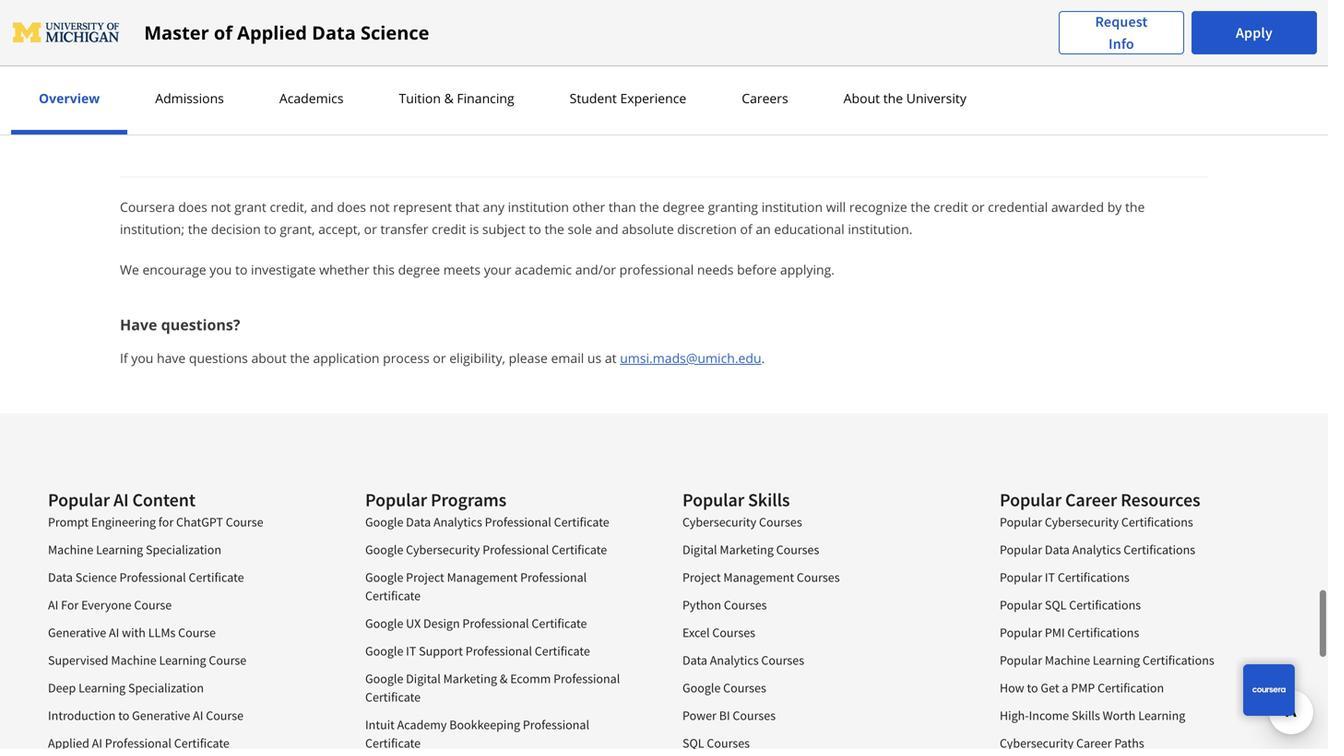 Task type: locate. For each thing, give the bounding box(es) containing it.
0 horizontal spatial marketing
[[443, 671, 497, 687]]

marketing down google it support professional certificate
[[443, 671, 497, 687]]

professional down ecomm
[[523, 717, 589, 734]]

1 vertical spatial specialization
[[128, 680, 204, 697]]

1 horizontal spatial degree
[[663, 198, 705, 216]]

popular data analytics certifications
[[1000, 542, 1196, 558]]

data science professional certificate link
[[48, 569, 244, 586]]

1 vertical spatial you
[[131, 349, 153, 367]]

1 vertical spatial generative
[[132, 708, 190, 724]]

degree up discretion
[[663, 198, 705, 216]]

credit left credential
[[934, 198, 968, 216]]

list item
[[11, 0, 1317, 64], [11, 73, 1317, 175], [11, 184, 1317, 285], [11, 295, 1317, 396], [11, 405, 1317, 507], [11, 516, 1317, 617], [11, 627, 1317, 728], [48, 735, 312, 750], [683, 735, 946, 750], [1000, 735, 1264, 750], [11, 737, 1317, 750]]

1 horizontal spatial machine
[[111, 652, 156, 669]]

to down deep learning specialization link
[[118, 708, 129, 724]]

of right master
[[214, 20, 232, 45]]

overview
[[39, 89, 100, 107]]

google project management professional certificate
[[365, 569, 587, 604]]

1 horizontal spatial marketing
[[720, 542, 774, 558]]

science inside list
[[75, 569, 117, 586]]

before
[[737, 261, 777, 278]]

0 horizontal spatial you
[[131, 349, 153, 367]]

popular cybersecurity certifications link
[[1000, 514, 1193, 531]]

0 vertical spatial chevron right image
[[23, 2, 45, 24]]

0 horizontal spatial and
[[311, 198, 334, 216]]

subject
[[482, 220, 526, 238]]

university of michigan image
[[11, 18, 122, 48]]

0 horizontal spatial cybersecurity
[[406, 542, 480, 558]]

2 horizontal spatial cybersecurity
[[1045, 514, 1119, 531]]

0 vertical spatial you
[[210, 261, 232, 278]]

courses down python courses link
[[712, 625, 755, 641]]

learning
[[96, 542, 143, 558], [159, 652, 206, 669], [1093, 652, 1140, 669], [78, 680, 126, 697], [1138, 708, 1186, 724]]

1 horizontal spatial project
[[683, 569, 721, 586]]

sole
[[568, 220, 592, 238]]

1 horizontal spatial does
[[337, 198, 366, 216]]

certifications for popular it certifications
[[1058, 569, 1130, 586]]

1 chevron right image from the top
[[23, 2, 45, 24]]

1 list from the left
[[48, 513, 312, 750]]

ai left for
[[48, 597, 58, 614]]

google data analytics professional certificate
[[365, 514, 609, 531]]

popular programs
[[365, 489, 507, 512]]

applying.
[[780, 261, 835, 278]]

excel courses
[[683, 625, 755, 641]]

course for ai
[[206, 708, 244, 724]]

0 horizontal spatial not
[[211, 198, 231, 216]]

of
[[214, 20, 232, 45], [740, 220, 752, 238]]

data analytics courses link
[[683, 652, 804, 669]]

degree inside coursera does not grant credit, and does not represent that any institution other than the degree granting institution will recognize the credit or credential awarded by the institution; the decision to grant, accept, or transfer credit is subject to the sole and absolute discretion of an educational institution.
[[663, 198, 705, 216]]

about the university link
[[838, 89, 972, 107]]

popular for popular sql certifications
[[1000, 597, 1042, 614]]

1 horizontal spatial you
[[210, 261, 232, 278]]

list
[[48, 513, 312, 750], [365, 513, 629, 750], [683, 513, 946, 750], [1000, 513, 1264, 750]]

0 horizontal spatial &
[[444, 89, 454, 107]]

4 list from the left
[[1000, 513, 1264, 750]]

excel
[[683, 625, 710, 641]]

python courses
[[683, 597, 767, 614]]

google inside google digital marketing & ecomm professional certificate
[[365, 671, 403, 687]]

google for google it support professional certificate
[[365, 643, 403, 660]]

certificate
[[554, 514, 609, 531], [552, 542, 607, 558], [189, 569, 244, 586], [365, 588, 421, 604], [532, 616, 587, 632], [535, 643, 590, 660], [365, 689, 421, 706], [365, 735, 421, 750]]

deep learning specialization link
[[48, 680, 204, 697]]

pmp
[[1071, 680, 1095, 697]]

credit left is
[[432, 220, 466, 238]]

cybersecurity for popular cybersecurity certifications
[[1045, 514, 1119, 531]]

deep
[[48, 680, 76, 697]]

prompt engineering for chatgpt course link
[[48, 514, 263, 531]]

1 vertical spatial of
[[740, 220, 752, 238]]

power bi courses
[[683, 708, 776, 724]]

1 vertical spatial credit
[[432, 220, 466, 238]]

any
[[483, 198, 505, 216]]

list containing google data analytics professional certificate
[[365, 513, 629, 750]]

1 vertical spatial it
[[406, 643, 416, 660]]

and/or
[[575, 261, 616, 278]]

courses up google courses
[[761, 652, 804, 669]]

google ux design professional certificate
[[365, 616, 587, 632]]

1 vertical spatial degree
[[398, 261, 440, 278]]

1 horizontal spatial or
[[433, 349, 446, 367]]

0 vertical spatial digital
[[683, 542, 717, 558]]

0 vertical spatial skills
[[748, 489, 790, 512]]

popular for popular pmi certifications
[[1000, 625, 1042, 641]]

cybersecurity down 'popular skills'
[[683, 514, 757, 531]]

institution up educational
[[762, 198, 823, 216]]

supervised machine learning course
[[48, 652, 246, 669]]

specialization down chatgpt
[[146, 542, 221, 558]]

1 horizontal spatial it
[[1045, 569, 1055, 586]]

learning down engineering
[[96, 542, 143, 558]]

1 vertical spatial science
[[75, 569, 117, 586]]

popular machine learning certifications
[[1000, 652, 1214, 669]]

analytics down the popular cybersecurity certifications link
[[1072, 542, 1121, 558]]

digital down support
[[406, 671, 441, 687]]

0 horizontal spatial of
[[214, 20, 232, 45]]

chevron right image up overview
[[23, 2, 45, 24]]

ecomm
[[510, 671, 551, 687]]

specialization for machine learning specialization
[[146, 542, 221, 558]]

llms
[[148, 625, 176, 641]]

popular data analytics certifications link
[[1000, 542, 1196, 558]]

cybersecurity up 'google project management professional certificate' 'link'
[[406, 542, 480, 558]]

list containing prompt engineering for chatgpt course
[[48, 513, 312, 750]]

list for skills
[[683, 513, 946, 750]]

machine down prompt
[[48, 542, 93, 558]]

1 vertical spatial chevron right image
[[23, 113, 45, 135]]

project up python in the bottom right of the page
[[683, 569, 721, 586]]

1 horizontal spatial institution
[[762, 198, 823, 216]]

specialization
[[146, 542, 221, 558], [128, 680, 204, 697]]

data
[[312, 20, 356, 45], [406, 514, 431, 531], [1045, 542, 1070, 558], [48, 569, 73, 586], [683, 652, 707, 669]]

project management courses link
[[683, 569, 840, 586]]

0 vertical spatial specialization
[[146, 542, 221, 558]]

professional down the google cybersecurity professional certificate link
[[520, 569, 587, 586]]

1 horizontal spatial cybersecurity
[[683, 514, 757, 531]]

& left ecomm
[[500, 671, 508, 687]]

0 vertical spatial generative
[[48, 625, 106, 641]]

science up the 'everyone'
[[75, 569, 117, 586]]

google courses link
[[683, 680, 766, 697]]

data right applied
[[312, 20, 356, 45]]

2 chevron right image from the top
[[23, 113, 45, 135]]

needs
[[697, 261, 734, 278]]

to left grant,
[[264, 220, 276, 238]]

digital inside google digital marketing & ecomm professional certificate
[[406, 671, 441, 687]]

2 list from the left
[[365, 513, 629, 750]]

professional up google it support professional certificate
[[462, 616, 529, 632]]

0 vertical spatial and
[[311, 198, 334, 216]]

skills inside list
[[1072, 708, 1100, 724]]

0 horizontal spatial institution
[[508, 198, 569, 216]]

google inside google project management professional certificate
[[365, 569, 403, 586]]

absolute
[[622, 220, 674, 238]]

chevron right image
[[23, 2, 45, 24], [23, 113, 45, 135]]

skills up cybersecurity courses at right
[[748, 489, 790, 512]]

1 horizontal spatial and
[[596, 220, 619, 238]]

awarded
[[1051, 198, 1104, 216]]

generative up supervised
[[48, 625, 106, 641]]

supervised
[[48, 652, 108, 669]]

accept,
[[318, 220, 361, 238]]

1 vertical spatial marketing
[[443, 671, 497, 687]]

machine down the with in the bottom left of the page
[[111, 652, 156, 669]]

3 list from the left
[[683, 513, 946, 750]]

google project management professional certificate link
[[365, 569, 587, 604]]

1 vertical spatial analytics
[[1072, 542, 1121, 558]]

analytics up google courses link
[[710, 652, 759, 669]]

institution.
[[848, 220, 913, 238]]

0 horizontal spatial does
[[178, 198, 207, 216]]

popular for popular machine learning certifications
[[1000, 652, 1042, 669]]

not up decision
[[211, 198, 231, 216]]

generative down deep learning specialization link
[[132, 708, 190, 724]]

0 vertical spatial of
[[214, 20, 232, 45]]

1 horizontal spatial &
[[500, 671, 508, 687]]

0 horizontal spatial generative
[[48, 625, 106, 641]]

about
[[251, 349, 287, 367]]

and up the accept,
[[311, 198, 334, 216]]

popular
[[48, 489, 110, 512], [365, 489, 427, 512], [683, 489, 744, 512], [1000, 489, 1062, 512], [1000, 514, 1042, 531], [1000, 542, 1042, 558], [1000, 569, 1042, 586], [1000, 597, 1042, 614], [1000, 625, 1042, 641], [1000, 652, 1042, 669]]

2 horizontal spatial or
[[972, 198, 985, 216]]

google for google ux design professional certificate
[[365, 616, 403, 632]]

2 not from the left
[[369, 198, 390, 216]]

or right the accept,
[[364, 220, 377, 238]]

how
[[1000, 680, 1024, 697]]

0 horizontal spatial analytics
[[433, 514, 482, 531]]

granting
[[708, 198, 758, 216]]

bookkeeping
[[449, 717, 520, 734]]

professional
[[619, 261, 694, 278]]

1 vertical spatial or
[[364, 220, 377, 238]]

1 vertical spatial digital
[[406, 671, 441, 687]]

it up sql
[[1045, 569, 1055, 586]]

1 horizontal spatial digital
[[683, 542, 717, 558]]

0 horizontal spatial it
[[406, 643, 416, 660]]

certificate inside google digital marketing & ecomm professional certificate
[[365, 689, 421, 706]]

career
[[1065, 489, 1117, 512]]

data science professional certificate
[[48, 569, 244, 586]]

does up the accept,
[[337, 198, 366, 216]]

digital down cybersecurity courses link at right bottom
[[683, 542, 717, 558]]

0 horizontal spatial digital
[[406, 671, 441, 687]]

certifications for popular pmi certifications
[[1068, 625, 1139, 641]]

1 project from the left
[[406, 569, 444, 586]]

ai left the with in the bottom left of the page
[[109, 625, 119, 641]]

ai for everyone course link
[[48, 597, 172, 614]]

or left credential
[[972, 198, 985, 216]]

discretion
[[677, 220, 737, 238]]

& right tuition
[[444, 89, 454, 107]]

0 horizontal spatial degree
[[398, 261, 440, 278]]

1 horizontal spatial analytics
[[710, 652, 759, 669]]

analytics down programs
[[433, 514, 482, 531]]

marketing down cybersecurity courses link at right bottom
[[720, 542, 774, 558]]

whether
[[319, 261, 369, 278]]

digital
[[683, 542, 717, 558], [406, 671, 441, 687]]

0 vertical spatial credit
[[934, 198, 968, 216]]

an
[[756, 220, 771, 238]]

google courses
[[683, 680, 766, 697]]

data down popular programs
[[406, 514, 431, 531]]

1 vertical spatial &
[[500, 671, 508, 687]]

course for llms
[[178, 625, 216, 641]]

skills down pmp
[[1072, 708, 1100, 724]]

science up tuition
[[361, 20, 429, 45]]

popular career resources
[[1000, 489, 1200, 512]]

at
[[605, 349, 617, 367]]

0 horizontal spatial science
[[75, 569, 117, 586]]

cybersecurity down career
[[1045, 514, 1119, 531]]

deep learning specialization
[[48, 680, 204, 697]]

0 vertical spatial degree
[[663, 198, 705, 216]]

popular for popular it certifications
[[1000, 569, 1042, 586]]

0 vertical spatial analytics
[[433, 514, 482, 531]]

popular for popular cybersecurity certifications
[[1000, 514, 1042, 531]]

it
[[1045, 569, 1055, 586], [406, 643, 416, 660]]

analytics
[[433, 514, 482, 531], [1072, 542, 1121, 558], [710, 652, 759, 669]]

learning up "introduction"
[[78, 680, 126, 697]]

popular for popular skills
[[683, 489, 744, 512]]

1 management from the left
[[447, 569, 518, 586]]

list containing popular cybersecurity certifications
[[1000, 513, 1264, 750]]

tuition
[[399, 89, 441, 107]]

admissions
[[155, 89, 224, 107]]

0 horizontal spatial machine
[[48, 542, 93, 558]]

specialization down supervised machine learning course link
[[128, 680, 204, 697]]

degree right this
[[398, 261, 440, 278]]

you down decision
[[210, 261, 232, 278]]

popular pmi certifications
[[1000, 625, 1139, 641]]

courses up digital marketing courses
[[759, 514, 802, 531]]

2 horizontal spatial analytics
[[1072, 542, 1121, 558]]

list containing cybersecurity courses
[[683, 513, 946, 750]]

0 horizontal spatial skills
[[748, 489, 790, 512]]

courses right bi on the right bottom
[[733, 708, 776, 724]]

credential
[[988, 198, 1048, 216]]

institution
[[508, 198, 569, 216], [762, 198, 823, 216]]

or right process
[[433, 349, 446, 367]]

popular for popular programs
[[365, 489, 427, 512]]

2 vertical spatial analytics
[[710, 652, 759, 669]]

1 horizontal spatial skills
[[1072, 708, 1100, 724]]

machine down the popular pmi certifications link at the bottom of page
[[1045, 652, 1090, 669]]

footer containing popular ai content
[[0, 414, 1328, 750]]

student experience
[[570, 89, 686, 107]]

skills
[[748, 489, 790, 512], [1072, 708, 1100, 724]]

to left get
[[1027, 680, 1038, 697]]

academic
[[515, 261, 572, 278]]

it down "ux" on the left
[[406, 643, 416, 660]]

does right coursera
[[178, 198, 207, 216]]

popular for popular ai content
[[48, 489, 110, 512]]

marketing inside google digital marketing & ecomm professional certificate
[[443, 671, 497, 687]]

2 vertical spatial or
[[433, 349, 446, 367]]

chatgpt
[[176, 514, 223, 531]]

1 horizontal spatial management
[[723, 569, 794, 586]]

management down google cybersecurity professional certificate at the bottom left of the page
[[447, 569, 518, 586]]

1 horizontal spatial of
[[740, 220, 752, 238]]

0 vertical spatial it
[[1045, 569, 1055, 586]]

0 horizontal spatial project
[[406, 569, 444, 586]]

coursera
[[120, 198, 175, 216]]

and down the than
[[596, 220, 619, 238]]

chevron right image down overview
[[23, 113, 45, 135]]

1 horizontal spatial not
[[369, 198, 390, 216]]

footer
[[0, 414, 1328, 750]]

ai down supervised machine learning course
[[193, 708, 203, 724]]

eligibility,
[[449, 349, 505, 367]]

of left "an"
[[740, 220, 752, 238]]

professional right ecomm
[[554, 671, 620, 687]]

income
[[1029, 708, 1069, 724]]

0 vertical spatial or
[[972, 198, 985, 216]]

project up "ux" on the left
[[406, 569, 444, 586]]

about
[[844, 89, 880, 107]]

0 vertical spatial science
[[361, 20, 429, 45]]

1 does from the left
[[178, 198, 207, 216]]

google for google courses
[[683, 680, 721, 697]]

generative
[[48, 625, 106, 641], [132, 708, 190, 724]]

not up the transfer
[[369, 198, 390, 216]]

you right if
[[131, 349, 153, 367]]

grant,
[[280, 220, 315, 238]]

1 horizontal spatial credit
[[934, 198, 968, 216]]

2 horizontal spatial machine
[[1045, 652, 1090, 669]]

info
[[1109, 35, 1134, 53]]

institution up subject
[[508, 198, 569, 216]]

1 not from the left
[[211, 198, 231, 216]]

2 institution from the left
[[762, 198, 823, 216]]

science
[[361, 20, 429, 45], [75, 569, 117, 586]]

management down digital marketing courses
[[723, 569, 794, 586]]

google for google data analytics professional certificate
[[365, 514, 403, 531]]

google for google cybersecurity professional certificate
[[365, 542, 403, 558]]

1 vertical spatial skills
[[1072, 708, 1100, 724]]

encourage
[[142, 261, 206, 278]]

0 horizontal spatial management
[[447, 569, 518, 586]]



Task type: vqa. For each thing, say whether or not it's contained in the screenshot.


Task type: describe. For each thing, give the bounding box(es) containing it.
questions
[[189, 349, 248, 367]]

it for support
[[406, 643, 416, 660]]

courses down data analytics courses link
[[723, 680, 766, 697]]

educational
[[774, 220, 845, 238]]

to down decision
[[235, 261, 248, 278]]

have
[[157, 349, 186, 367]]

process
[[383, 349, 430, 367]]

google cybersecurity professional certificate
[[365, 542, 607, 558]]

application
[[313, 349, 380, 367]]

worth
[[1103, 708, 1136, 724]]

programs
[[431, 489, 507, 512]]

university
[[906, 89, 967, 107]]

0 vertical spatial &
[[444, 89, 454, 107]]

investigate
[[251, 261, 316, 278]]

analytics for professional
[[433, 514, 482, 531]]

of inside coursera does not grant credit, and does not represent that any institution other than the degree granting institution will recognize the credit or credential awarded by the institution; the decision to grant, accept, or transfer credit is subject to the sole and absolute discretion of an educational institution.
[[740, 220, 752, 238]]

request info
[[1095, 12, 1148, 53]]

ai for everyone course
[[48, 597, 172, 614]]

popular skills
[[683, 489, 790, 512]]

learning down llms
[[159, 652, 206, 669]]

professional inside google digital marketing & ecomm professional certificate
[[554, 671, 620, 687]]

popular ai content
[[48, 489, 195, 512]]

1 horizontal spatial generative
[[132, 708, 190, 724]]

high-income skills worth learning link
[[1000, 708, 1186, 724]]

specialization for deep learning specialization
[[128, 680, 204, 697]]

everyone
[[81, 597, 132, 614]]

for
[[158, 514, 174, 531]]

0 horizontal spatial or
[[364, 220, 377, 238]]

popular for popular data analytics certifications
[[1000, 542, 1042, 558]]

credit,
[[270, 198, 307, 216]]

data analytics courses
[[683, 652, 804, 669]]

digital marketing courses link
[[683, 542, 819, 558]]

learning up certification
[[1093, 652, 1140, 669]]

if you have questions about the application process or eligibility, please email us at umsi.mads@umich.edu .
[[120, 349, 765, 367]]

how to get a pmp certification link
[[1000, 680, 1164, 697]]

have questions?
[[120, 315, 240, 335]]

project inside google project management professional certificate
[[406, 569, 444, 586]]

tuition & financing
[[399, 89, 514, 107]]

apply
[[1236, 24, 1273, 42]]

a
[[1062, 680, 1068, 697]]

2 does from the left
[[337, 198, 366, 216]]

it for certifications
[[1045, 569, 1055, 586]]

certificate inside the 'intuit academy bookkeeping professional certificate'
[[365, 735, 421, 750]]

supervised machine learning course link
[[48, 652, 246, 669]]

certifications for popular cybersecurity certifications
[[1121, 514, 1193, 531]]

list for ai
[[48, 513, 312, 750]]

represent
[[393, 198, 452, 216]]

is
[[470, 220, 479, 238]]

to right subject
[[529, 220, 541, 238]]

ai up engineering
[[113, 489, 129, 512]]

courses down project management courses
[[724, 597, 767, 614]]

professional up google cybersecurity professional certificate at the bottom left of the page
[[485, 514, 551, 531]]

we
[[120, 261, 139, 278]]

.
[[761, 349, 765, 367]]

0 horizontal spatial credit
[[432, 220, 466, 238]]

list for career
[[1000, 513, 1264, 750]]

data down excel
[[683, 652, 707, 669]]

management inside google project management professional certificate
[[447, 569, 518, 586]]

data up popular it certifications
[[1045, 542, 1070, 558]]

resources
[[1121, 489, 1200, 512]]

cybersecurity for google cybersecurity professional certificate
[[406, 542, 480, 558]]

introduction to generative ai course
[[48, 708, 244, 724]]

professional down machine learning specialization link
[[119, 569, 186, 586]]

0 vertical spatial marketing
[[720, 542, 774, 558]]

student
[[570, 89, 617, 107]]

umsi.mads@umich.edu
[[620, 349, 761, 367]]

popular cybersecurity certifications
[[1000, 514, 1193, 531]]

google it support professional certificate
[[365, 643, 590, 660]]

analytics for certifications
[[1072, 542, 1121, 558]]

google digital marketing & ecomm professional certificate link
[[365, 671, 620, 706]]

questions?
[[161, 315, 240, 335]]

introduction to generative ai course link
[[48, 708, 244, 724]]

master
[[144, 20, 209, 45]]

python
[[683, 597, 721, 614]]

meets
[[443, 261, 481, 278]]

popular it certifications link
[[1000, 569, 1130, 586]]

google for google project management professional certificate
[[365, 569, 403, 586]]

academy
[[397, 717, 447, 734]]

google for google digital marketing & ecomm professional certificate
[[365, 671, 403, 687]]

data up for
[[48, 569, 73, 586]]

courses down digital marketing courses link
[[797, 569, 840, 586]]

financing
[[457, 89, 514, 107]]

python courses link
[[683, 597, 767, 614]]

certificate inside google project management professional certificate
[[365, 588, 421, 604]]

course for chatgpt
[[226, 514, 263, 531]]

high-income skills worth learning
[[1000, 708, 1186, 724]]

generative ai with llms course
[[48, 625, 216, 641]]

2 project from the left
[[683, 569, 721, 586]]

machine for popular career resources
[[1045, 652, 1090, 669]]

popular sql certifications link
[[1000, 597, 1141, 614]]

professional inside google project management professional certificate
[[520, 569, 587, 586]]

& inside google digital marketing & ecomm professional certificate
[[500, 671, 508, 687]]

1 horizontal spatial science
[[361, 20, 429, 45]]

recognize
[[849, 198, 907, 216]]

institution;
[[120, 220, 185, 238]]

admissions link
[[150, 89, 230, 107]]

will
[[826, 198, 846, 216]]

popular sql certifications
[[1000, 597, 1141, 614]]

we encourage you to investigate whether this degree meets your academic and/or professional needs before applying.
[[120, 261, 835, 278]]

project management courses
[[683, 569, 840, 586]]

popular for popular career resources
[[1000, 489, 1062, 512]]

professional down google ux design professional certificate link
[[466, 643, 532, 660]]

cybersecurity courses link
[[683, 514, 802, 531]]

machine learning specialization link
[[48, 542, 221, 558]]

1 vertical spatial and
[[596, 220, 619, 238]]

professional inside the 'intuit academy bookkeeping professional certificate'
[[523, 717, 589, 734]]

by
[[1107, 198, 1122, 216]]

1 institution from the left
[[508, 198, 569, 216]]

machine learning specialization
[[48, 542, 221, 558]]

high-
[[1000, 708, 1029, 724]]

machine for popular ai content
[[111, 652, 156, 669]]

content
[[132, 489, 195, 512]]

overview link
[[33, 89, 105, 107]]

courses up the project management courses link
[[776, 542, 819, 558]]

if
[[120, 349, 128, 367]]

prompt
[[48, 514, 89, 531]]

intuit
[[365, 717, 395, 734]]

professional down google data analytics professional certificate link
[[483, 542, 549, 558]]

certifications for popular sql certifications
[[1069, 597, 1141, 614]]

list for programs
[[365, 513, 629, 750]]

for
[[61, 597, 79, 614]]

learning down certification
[[1138, 708, 1186, 724]]

tuition & financing link
[[393, 89, 520, 107]]

with
[[122, 625, 146, 641]]

experience
[[620, 89, 686, 107]]

coursera does not grant credit, and does not represent that any institution other than the degree granting institution will recognize the credit or credential awarded by the institution; the decision to grant, accept, or transfer credit is subject to the sole and absolute discretion of an educational institution.
[[120, 198, 1145, 238]]

us
[[587, 349, 602, 367]]

2 management from the left
[[723, 569, 794, 586]]

popular pmi certifications link
[[1000, 625, 1139, 641]]

design
[[423, 616, 460, 632]]

generative ai with llms course link
[[48, 625, 216, 641]]

prompt engineering for chatgpt course
[[48, 514, 263, 531]]



